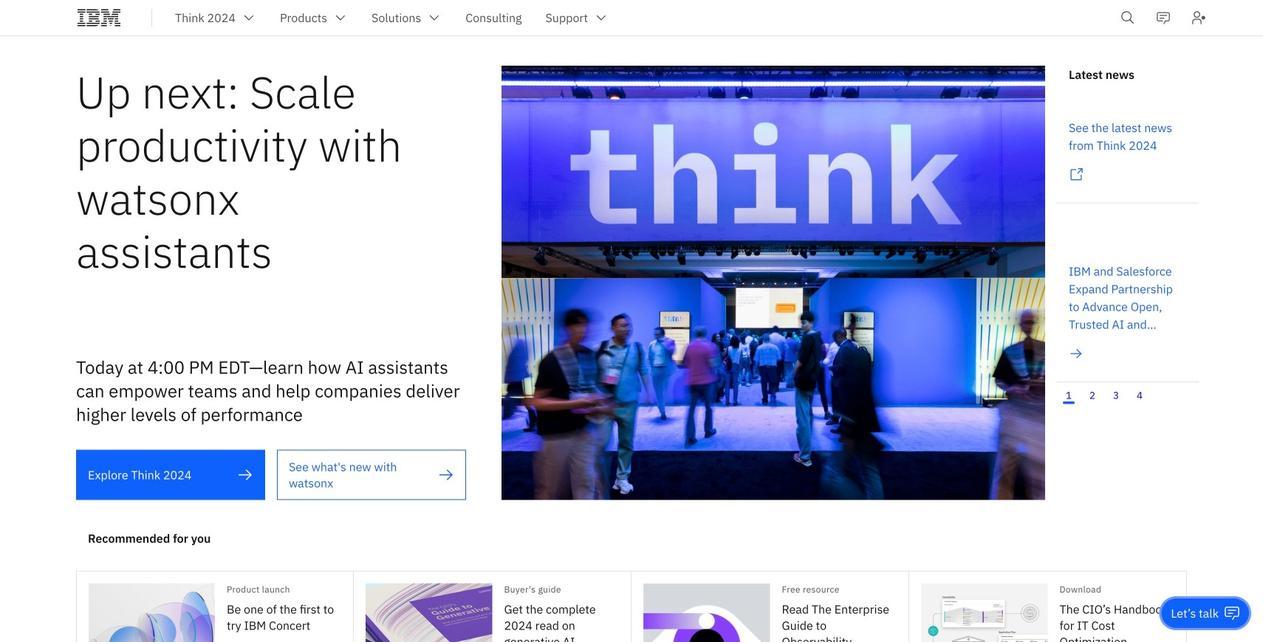 Task type: locate. For each thing, give the bounding box(es) containing it.
let's talk element
[[1171, 606, 1219, 622]]



Task type: vqa. For each thing, say whether or not it's contained in the screenshot.
"Partner Plus Learning Hub" image
no



